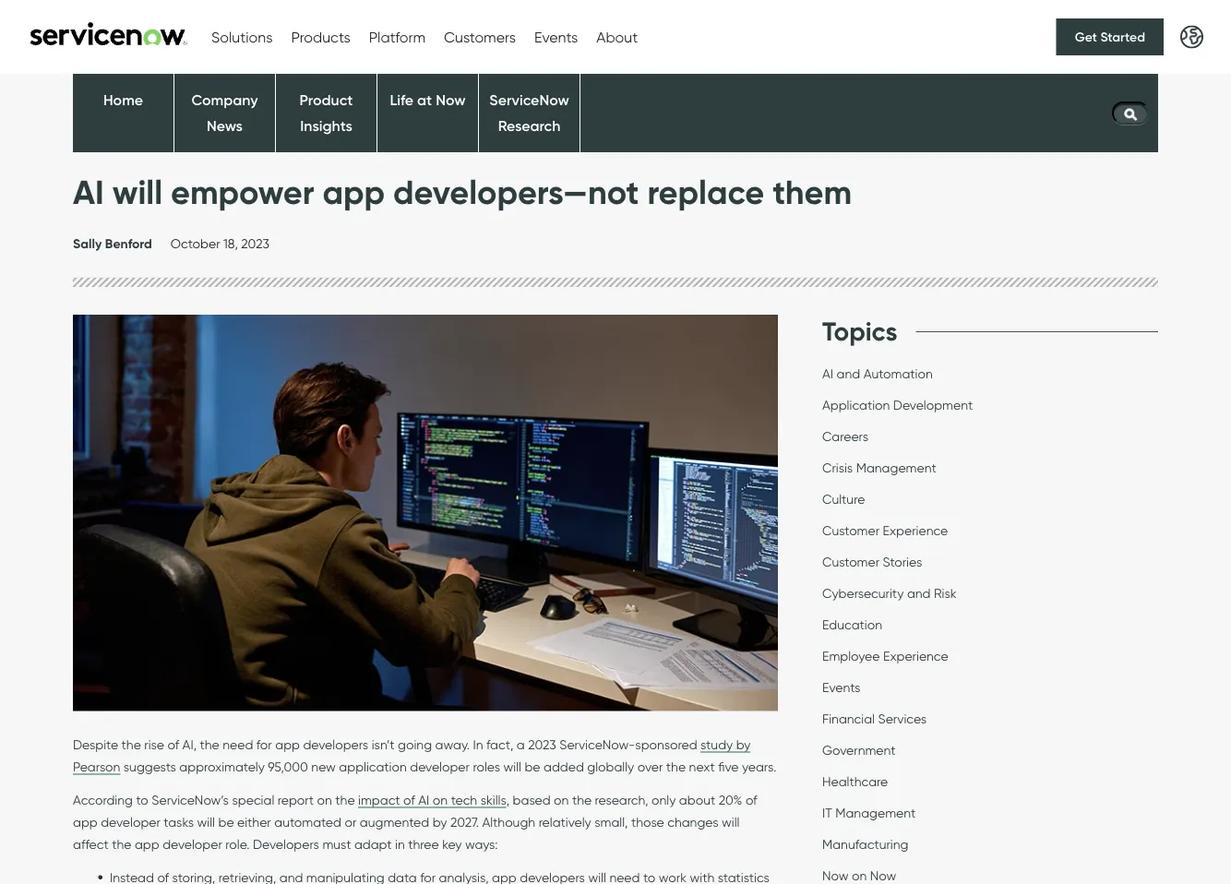 Task type: locate. For each thing, give the bounding box(es) containing it.
app down the 'to'
[[135, 836, 159, 852]]

ai and automation link
[[822, 365, 933, 386]]

new
[[311, 759, 336, 774]]

experience up stories
[[883, 522, 948, 538]]

ai
[[73, 171, 104, 213], [822, 365, 833, 381], [418, 792, 429, 808]]

customer stories
[[822, 554, 922, 569]]

customer experience
[[822, 522, 948, 538]]

employee
[[822, 648, 880, 664]]

1 vertical spatial be
[[218, 814, 234, 830]]

rise
[[144, 737, 164, 752]]

1 experience from the top
[[883, 522, 948, 538]]

events for the events link
[[822, 679, 860, 695]]

2023 right 18,
[[241, 235, 269, 251]]

crisis management
[[822, 460, 936, 475]]

culture
[[822, 491, 865, 507]]

2 customer from the top
[[822, 554, 880, 569]]

or
[[345, 814, 357, 830]]

report
[[278, 792, 314, 808]]

management
[[856, 460, 936, 475], [835, 805, 916, 820]]

on left tech
[[433, 792, 448, 808]]

platform
[[369, 28, 425, 46]]

1 vertical spatial ai
[[822, 365, 833, 381]]

financial services link
[[822, 711, 927, 731]]

added
[[544, 759, 584, 774]]

experience for employee experience
[[883, 648, 948, 664]]

1 horizontal spatial 2023
[[528, 737, 556, 752]]

0 horizontal spatial by
[[433, 814, 447, 830]]

0 vertical spatial by
[[736, 737, 751, 752]]

1 vertical spatial management
[[835, 805, 916, 820]]

platform button
[[369, 28, 425, 46]]

suggests
[[123, 759, 176, 774]]

on inside now on now link
[[852, 867, 867, 883]]

now for life at now
[[436, 91, 466, 109]]

app
[[322, 171, 385, 213], [275, 737, 300, 752], [73, 814, 98, 830], [135, 836, 159, 852]]

2 horizontal spatial now
[[870, 867, 896, 883]]

the right affect
[[112, 836, 131, 852]]

financial
[[822, 711, 875, 726]]

away.
[[435, 737, 470, 752]]

2 horizontal spatial developer
[[410, 759, 470, 774]]

will down a
[[503, 759, 521, 774]]

20%
[[719, 792, 742, 808]]

0 horizontal spatial be
[[218, 814, 234, 830]]

2023 right a
[[528, 737, 556, 752]]

roles
[[473, 759, 500, 774]]

of up the augmented
[[403, 792, 415, 808]]

solutions
[[211, 28, 273, 46]]

2 vertical spatial ai
[[418, 792, 429, 808]]

1 vertical spatial events
[[822, 679, 860, 695]]

study
[[700, 737, 733, 752]]

by inside study by pearson
[[736, 737, 751, 752]]

will down 20%
[[722, 814, 740, 830]]

application development
[[822, 397, 973, 413]]

2 horizontal spatial of
[[746, 792, 757, 808]]

product
[[300, 91, 353, 109]]

1 vertical spatial by
[[433, 814, 447, 830]]

0 vertical spatial ai
[[73, 171, 104, 213]]

1 vertical spatial experience
[[883, 648, 948, 664]]

experience up services
[[883, 648, 948, 664]]

, based on the research, only about 20% of app developer tasks will be either automated or augmented by 2027. although relatively small, those changes will affect the app developer role. developers must adapt in three key ways:
[[73, 792, 757, 852]]

globally
[[587, 759, 634, 774]]

developer
[[410, 759, 470, 774], [101, 814, 160, 830], [163, 836, 222, 852]]

events left about popup button
[[534, 28, 578, 46]]

management for crisis management
[[856, 460, 936, 475]]

on up automated
[[317, 792, 332, 808]]

it management
[[822, 805, 916, 820]]

0 vertical spatial experience
[[883, 522, 948, 538]]

careers link
[[822, 428, 868, 449]]

servicenow
[[489, 91, 569, 109]]

on inside ", based on the research, only about 20% of app developer tasks will be either automated or augmented by 2027. although relatively small, those changes will affect the app developer role. developers must adapt in three key ways:"
[[554, 792, 569, 808]]

0 vertical spatial customer
[[822, 522, 880, 538]]

home link
[[103, 91, 143, 109]]

1 horizontal spatial events
[[822, 679, 860, 695]]

of left ai,
[[167, 737, 179, 752]]

automation
[[863, 365, 933, 381]]

1 horizontal spatial and
[[907, 585, 931, 601]]

2 horizontal spatial ai
[[822, 365, 833, 381]]

management for it management
[[835, 805, 916, 820]]

1 vertical spatial 2023
[[528, 737, 556, 752]]

2 vertical spatial developer
[[163, 836, 222, 852]]

2 experience from the top
[[883, 648, 948, 664]]

ai up the augmented
[[418, 792, 429, 808]]

on up relatively
[[554, 792, 569, 808]]

0 vertical spatial events
[[534, 28, 578, 46]]

app up affect
[[73, 814, 98, 830]]

servicenow research
[[489, 91, 569, 135]]

Search text field
[[1112, 101, 1149, 125]]

the up relatively
[[572, 792, 592, 808]]

life at now link
[[390, 91, 466, 109]]

ai for ai will empower app developers—not replace them
[[73, 171, 104, 213]]

services
[[878, 711, 927, 726]]

and left risk
[[907, 585, 931, 601]]

get
[[1075, 29, 1097, 45]]

2023
[[241, 235, 269, 251], [528, 737, 556, 752]]

fact,
[[486, 737, 513, 752]]

news
[[207, 116, 243, 135]]

research
[[498, 116, 560, 135]]

financial services
[[822, 711, 927, 726]]

1 horizontal spatial now
[[822, 867, 849, 883]]

and for ai
[[837, 365, 860, 381]]

0 vertical spatial developer
[[410, 759, 470, 774]]

customer for customer stories
[[822, 554, 880, 569]]

in
[[473, 737, 483, 752]]

healthcare
[[822, 773, 888, 789]]

1 horizontal spatial by
[[736, 737, 751, 752]]

1 horizontal spatial of
[[403, 792, 415, 808]]

and up application
[[837, 365, 860, 381]]

the left rise
[[121, 737, 141, 752]]

by down the impact of ai on tech skills link
[[433, 814, 447, 830]]

95,000
[[268, 759, 308, 774]]

developer down the 'to'
[[101, 814, 160, 830]]

those
[[631, 814, 664, 830]]

of right 20%
[[746, 792, 757, 808]]

experience
[[883, 522, 948, 538], [883, 648, 948, 664]]

be up role.
[[218, 814, 234, 830]]

0 horizontal spatial events
[[534, 28, 578, 46]]

according to servicenow's special report on the impact of ai on tech skills
[[73, 792, 506, 808]]

events
[[534, 28, 578, 46], [822, 679, 860, 695]]

over
[[637, 759, 663, 774]]

started
[[1100, 29, 1145, 45]]

life
[[390, 91, 413, 109]]

,
[[506, 792, 509, 808]]

0 horizontal spatial ai
[[73, 171, 104, 213]]

it
[[822, 805, 832, 820]]

healthcare link
[[822, 773, 888, 794]]

and for cybersecurity
[[907, 585, 931, 601]]

developer down away.
[[410, 759, 470, 774]]

employee experience
[[822, 648, 948, 664]]

research,
[[595, 792, 648, 808]]

1 vertical spatial customer
[[822, 554, 880, 569]]

customer up cybersecurity
[[822, 554, 880, 569]]

0 vertical spatial and
[[837, 365, 860, 381]]

None search field
[[1103, 97, 1158, 129]]

affect
[[73, 836, 109, 852]]

adapt
[[354, 836, 392, 852]]

them
[[773, 171, 852, 213]]

ai up the sally
[[73, 171, 104, 213]]

1 horizontal spatial be
[[525, 759, 540, 774]]

0 horizontal spatial now
[[436, 91, 466, 109]]

culture link
[[822, 491, 865, 511]]

approximately
[[179, 759, 265, 774]]

need
[[223, 737, 253, 752]]

customer down culture link
[[822, 522, 880, 538]]

will
[[112, 171, 162, 213], [503, 759, 521, 774], [197, 814, 215, 830], [722, 814, 740, 830]]

customer for customer experience
[[822, 522, 880, 538]]

of for according
[[403, 792, 415, 808]]

of
[[167, 737, 179, 752], [403, 792, 415, 808], [746, 792, 757, 808]]

1 vertical spatial developer
[[101, 814, 160, 830]]

tech
[[451, 792, 477, 808]]

cybersecurity and risk
[[822, 585, 957, 601]]

customers
[[444, 28, 516, 46]]

0 horizontal spatial and
[[837, 365, 860, 381]]

management up manufacturing
[[835, 805, 916, 820]]

now
[[436, 91, 466, 109], [822, 867, 849, 883], [870, 867, 896, 883]]

events up financial
[[822, 679, 860, 695]]

insights
[[300, 116, 352, 135]]

application development link
[[822, 397, 973, 417]]

augmented
[[360, 814, 429, 830]]

despite the rise of ai, the need for app developers isn't going away. in fact, a 2023 servicenow-sponsored
[[73, 737, 700, 752]]

ai up application
[[822, 365, 833, 381]]

on down manufacturing link
[[852, 867, 867, 883]]

management down the 'careers' link
[[856, 460, 936, 475]]

1 customer from the top
[[822, 522, 880, 538]]

developer down tasks
[[163, 836, 222, 852]]

0 vertical spatial management
[[856, 460, 936, 475]]

the down sponsored
[[666, 759, 686, 774]]

customer inside 'link'
[[822, 554, 880, 569]]

must
[[322, 836, 351, 852]]

benford
[[105, 235, 152, 252]]

0 vertical spatial 2023
[[241, 235, 269, 251]]

of inside ", based on the research, only about 20% of app developer tasks will be either automated or augmented by 2027. although relatively small, those changes will affect the app developer role. developers must adapt in three key ways:"
[[746, 792, 757, 808]]

get started
[[1075, 29, 1145, 45]]

october
[[171, 235, 220, 251]]

by right study
[[736, 737, 751, 752]]

the
[[121, 737, 141, 752], [200, 737, 219, 752], [666, 759, 686, 774], [335, 792, 355, 808], [572, 792, 592, 808], [112, 836, 131, 852]]

be inside ", based on the research, only about 20% of app developer tasks will be either automated or augmented by 2027. although relatively small, those changes will affect the app developer role. developers must adapt in three key ways:"
[[218, 814, 234, 830]]

1 vertical spatial and
[[907, 585, 931, 601]]

will down servicenow's
[[197, 814, 215, 830]]

be down a
[[525, 759, 540, 774]]



Task type: vqa. For each thing, say whether or not it's contained in the screenshot.
only
yes



Task type: describe. For each thing, give the bounding box(es) containing it.
cybersecurity
[[822, 585, 904, 601]]

automated
[[274, 814, 341, 830]]

years.
[[742, 759, 776, 774]]

five
[[718, 759, 739, 774]]

stories
[[883, 554, 922, 569]]

a
[[517, 737, 525, 752]]

product insights
[[300, 91, 353, 135]]

experience for customer experience
[[883, 522, 948, 538]]

education link
[[822, 616, 882, 637]]

customer stories link
[[822, 554, 922, 574]]

study by pearson link
[[73, 737, 751, 775]]

development
[[893, 397, 973, 413]]

at
[[417, 91, 432, 109]]

the up or
[[335, 792, 355, 808]]

next
[[689, 759, 715, 774]]

pearson
[[73, 759, 120, 774]]

now on now
[[822, 867, 896, 883]]

company
[[191, 91, 258, 109]]

suggests approximately 95,000 new application developer roles will be added globally over the next five years.
[[120, 759, 776, 774]]

1 horizontal spatial developer
[[163, 836, 222, 852]]

customer experience link
[[822, 522, 948, 543]]

now for now on now
[[870, 867, 896, 883]]

three
[[408, 836, 439, 852]]

0 horizontal spatial developer
[[101, 814, 160, 830]]

sponsored
[[635, 737, 697, 752]]

for
[[256, 737, 272, 752]]

app up 95,000
[[275, 737, 300, 752]]

education
[[822, 616, 882, 632]]

by inside ", based on the research, only about 20% of app developer tasks will be either automated or augmented by 2027. although relatively small, those changes will affect the app developer role. developers must adapt in three key ways:"
[[433, 814, 447, 830]]

0 horizontal spatial of
[[167, 737, 179, 752]]

events button
[[534, 28, 578, 46]]

impact of ai on tech skills link
[[358, 792, 506, 809]]

servicenow-
[[559, 737, 635, 752]]

18,
[[223, 235, 238, 251]]

0 horizontal spatial 2023
[[241, 235, 269, 251]]

company news
[[191, 91, 258, 135]]

sally
[[73, 235, 102, 252]]

product insights link
[[300, 91, 353, 135]]

relatively
[[539, 814, 591, 830]]

despite
[[73, 737, 118, 752]]

app developers: man looking at code on three monitors image
[[73, 315, 778, 711]]

company news link
[[191, 91, 258, 135]]

government link
[[822, 742, 896, 762]]

servicenow's
[[152, 792, 229, 808]]

in
[[395, 836, 405, 852]]

changes
[[667, 814, 718, 830]]

get started link
[[1056, 18, 1164, 55]]

employee experience link
[[822, 648, 948, 668]]

according
[[73, 792, 133, 808]]

products
[[291, 28, 350, 46]]

will up "benford"
[[112, 171, 162, 213]]

ai and automation
[[822, 365, 933, 381]]

events for events popup button
[[534, 28, 578, 46]]

it management link
[[822, 805, 916, 825]]

ai for ai and automation
[[822, 365, 833, 381]]

crisis management link
[[822, 460, 936, 480]]

careers
[[822, 428, 868, 444]]

developers—not
[[393, 171, 639, 213]]

home
[[103, 91, 143, 109]]

events link
[[822, 679, 860, 700]]

only
[[652, 792, 676, 808]]

1 horizontal spatial ai
[[418, 792, 429, 808]]

products button
[[291, 28, 350, 46]]

empower
[[171, 171, 314, 213]]

0 vertical spatial be
[[525, 759, 540, 774]]

small,
[[595, 814, 628, 830]]

developers
[[303, 737, 368, 752]]

servicenow research link
[[489, 91, 569, 135]]

crisis
[[822, 460, 853, 475]]

app down insights
[[322, 171, 385, 213]]

the right ai,
[[200, 737, 219, 752]]

developers
[[253, 836, 319, 852]]

based
[[513, 792, 551, 808]]

of for ,
[[746, 792, 757, 808]]

tasks
[[164, 814, 194, 830]]

ways:
[[465, 836, 498, 852]]

isn't
[[372, 737, 395, 752]]

october 18, 2023
[[171, 235, 269, 251]]

about button
[[596, 28, 638, 46]]



